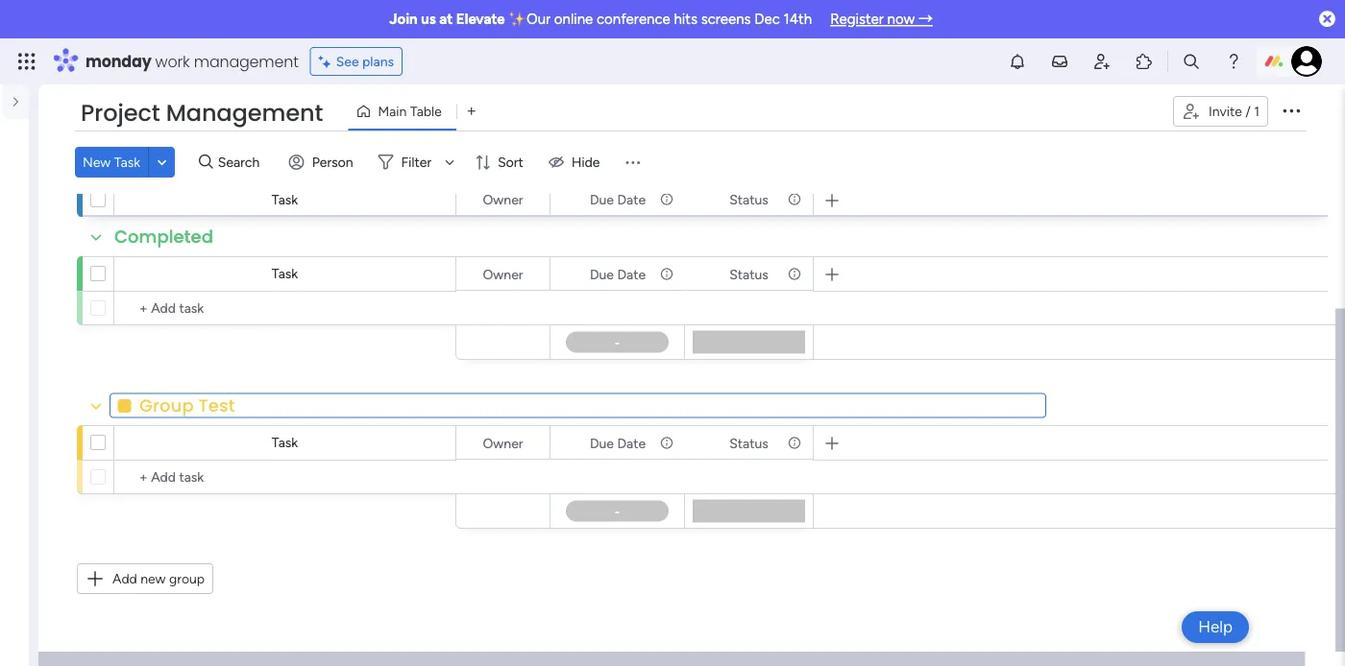 Task type: locate. For each thing, give the bounding box(es) containing it.
To Do field
[[110, 151, 168, 176]]

Owner field
[[478, 189, 528, 210], [478, 264, 528, 285], [478, 433, 528, 454]]

0 vertical spatial + add task text field
[[124, 297, 447, 320]]

task for due date
[[272, 192, 298, 208]]

table
[[410, 103, 442, 120]]

0 vertical spatial owner
[[483, 191, 523, 208]]

owner
[[483, 191, 523, 208], [483, 266, 523, 283], [483, 435, 523, 452]]

1 due from the top
[[590, 191, 614, 208]]

2 status field from the top
[[725, 264, 773, 285]]

1 vertical spatial due date field
[[585, 264, 651, 285]]

0 vertical spatial due date
[[590, 191, 646, 208]]

2 vertical spatial date
[[617, 435, 646, 452]]

column information image for status
[[787, 192, 802, 207]]

2 due date field from the top
[[585, 264, 651, 285]]

angle down image
[[157, 155, 167, 170]]

3 owner from the top
[[483, 435, 523, 452]]

0 vertical spatial due
[[590, 191, 614, 208]]

0 vertical spatial owner field
[[478, 189, 528, 210]]

our
[[527, 11, 551, 28]]

project
[[81, 97, 160, 129]]

2 vertical spatial due date
[[590, 435, 646, 452]]

+ Add task text field
[[124, 297, 447, 320], [124, 466, 447, 489]]

1 vertical spatial + add task text field
[[124, 466, 447, 489]]

monday work management
[[86, 50, 299, 72]]

task for status
[[272, 435, 298, 451]]

work
[[155, 50, 190, 72]]

1 vertical spatial status field
[[725, 264, 773, 285]]

0 horizontal spatial column information image
[[659, 267, 675, 282]]

project management
[[81, 97, 323, 129]]

list box
[[0, 265, 38, 561]]

2 vertical spatial owner
[[483, 435, 523, 452]]

1 vertical spatial owner field
[[478, 264, 528, 285]]

main
[[378, 103, 407, 120]]

1 vertical spatial date
[[617, 266, 646, 283]]

✨
[[509, 11, 523, 28]]

3 due date field from the top
[[585, 433, 651, 454]]

0 vertical spatial due date field
[[585, 189, 651, 210]]

1 date from the top
[[617, 191, 646, 208]]

2 vertical spatial status
[[730, 435, 769, 452]]

main table
[[378, 103, 442, 120]]

status for completed
[[730, 266, 769, 283]]

column information image
[[787, 192, 802, 207], [659, 267, 675, 282]]

2 date from the top
[[617, 266, 646, 283]]

1 + add task text field from the top
[[124, 297, 447, 320]]

add view image
[[468, 105, 476, 118]]

status field for to do
[[725, 189, 773, 210]]

due
[[590, 191, 614, 208], [590, 266, 614, 283], [590, 435, 614, 452]]

1 due date field from the top
[[585, 189, 651, 210]]

arrow down image
[[438, 151, 461, 174]]

due date
[[590, 191, 646, 208], [590, 266, 646, 283], [590, 435, 646, 452]]

1 vertical spatial due
[[590, 266, 614, 283]]

1 owner field from the top
[[478, 189, 528, 210]]

dec
[[755, 11, 780, 28]]

add
[[112, 571, 137, 588]]

help image
[[1224, 52, 1244, 71]]

container image
[[18, 191, 37, 210]]

1 status from the top
[[730, 191, 769, 208]]

owner for due date
[[483, 191, 523, 208]]

Due Date field
[[585, 189, 651, 210], [585, 264, 651, 285], [585, 433, 651, 454]]

hits
[[674, 11, 698, 28]]

0 vertical spatial status
[[730, 191, 769, 208]]

date
[[617, 191, 646, 208], [617, 266, 646, 283], [617, 435, 646, 452]]

2 status from the top
[[730, 266, 769, 283]]

add new group button
[[77, 564, 213, 595]]

1 vertical spatial due date
[[590, 266, 646, 283]]

14th
[[784, 11, 812, 28]]

1 vertical spatial status
[[730, 266, 769, 283]]

do
[[140, 151, 163, 175]]

2 due from the top
[[590, 266, 614, 283]]

now
[[888, 11, 915, 28]]

column information image
[[659, 192, 675, 207], [787, 267, 802, 282], [659, 436, 675, 451], [787, 436, 802, 451]]

invite
[[1209, 103, 1243, 120]]

2 vertical spatial due date field
[[585, 433, 651, 454]]

register now →
[[830, 11, 933, 28]]

1 owner from the top
[[483, 191, 523, 208]]

0 vertical spatial column information image
[[787, 192, 802, 207]]

option
[[0, 268, 29, 272]]

help
[[1199, 618, 1233, 638]]

None field
[[110, 394, 1047, 419]]

1 horizontal spatial column information image
[[787, 192, 802, 207]]

task
[[114, 154, 140, 171], [272, 192, 298, 208], [272, 266, 298, 282], [272, 435, 298, 451]]

1 vertical spatial owner
[[483, 266, 523, 283]]

join us at elevate ✨ our online conference hits screens dec 14th
[[389, 11, 812, 28]]

menu image
[[623, 153, 642, 172]]

see plans button
[[310, 47, 403, 76]]

2 owner field from the top
[[478, 264, 528, 285]]

Completed field
[[110, 225, 218, 250]]

1 vertical spatial column information image
[[659, 267, 675, 282]]

Status field
[[725, 189, 773, 210], [725, 264, 773, 285], [725, 433, 773, 454]]

hide
[[572, 154, 600, 171]]

2 vertical spatial status field
[[725, 433, 773, 454]]

→
[[919, 11, 933, 28]]

new
[[83, 154, 111, 171]]

0 vertical spatial date
[[617, 191, 646, 208]]

2 vertical spatial owner field
[[478, 433, 528, 454]]

2 vertical spatial due
[[590, 435, 614, 452]]

0 vertical spatial status field
[[725, 189, 773, 210]]

invite members image
[[1093, 52, 1112, 71]]

new task button
[[75, 147, 148, 178]]

1 due date from the top
[[590, 191, 646, 208]]

status
[[730, 191, 769, 208], [730, 266, 769, 283], [730, 435, 769, 452]]

select product image
[[17, 52, 37, 71]]

1 status field from the top
[[725, 189, 773, 210]]

3 owner field from the top
[[478, 433, 528, 454]]



Task type: describe. For each thing, give the bounding box(es) containing it.
see
[[336, 53, 359, 70]]

person
[[312, 154, 353, 171]]

3 due date from the top
[[590, 435, 646, 452]]

3 status field from the top
[[725, 433, 773, 454]]

home image
[[17, 102, 37, 121]]

register
[[830, 11, 884, 28]]

join
[[389, 11, 418, 28]]

bob builder image
[[1292, 46, 1322, 77]]

status for to do
[[730, 191, 769, 208]]

filter
[[401, 154, 432, 171]]

options image
[[1280, 99, 1303, 122]]

main table button
[[348, 96, 456, 127]]

invite / 1 button
[[1173, 96, 1269, 127]]

help button
[[1182, 612, 1249, 644]]

register now → link
[[830, 11, 933, 28]]

elevate
[[456, 11, 505, 28]]

owner field for due date
[[478, 189, 528, 210]]

2 owner from the top
[[483, 266, 523, 283]]

new
[[141, 571, 166, 588]]

3 date from the top
[[617, 435, 646, 452]]

filter button
[[371, 147, 461, 178]]

to do
[[114, 151, 163, 175]]

3 due from the top
[[590, 435, 614, 452]]

plans
[[362, 53, 394, 70]]

hide button
[[541, 147, 612, 178]]

apps image
[[1135, 52, 1154, 71]]

task for owner
[[272, 266, 298, 282]]

Project Management field
[[76, 97, 328, 130]]

new task
[[83, 154, 140, 171]]

management
[[194, 50, 299, 72]]

status field for completed
[[725, 264, 773, 285]]

inbox image
[[1050, 52, 1070, 71]]

notifications image
[[1008, 52, 1027, 71]]

owner field for status
[[478, 433, 528, 454]]

add new group
[[112, 571, 205, 588]]

completed
[[114, 225, 213, 249]]

screens
[[701, 11, 751, 28]]

to
[[114, 151, 135, 175]]

us
[[421, 11, 436, 28]]

search everything image
[[1182, 52, 1201, 71]]

1
[[1254, 103, 1260, 120]]

2 + add task text field from the top
[[124, 466, 447, 489]]

owner for status
[[483, 435, 523, 452]]

column information image for due date
[[659, 267, 675, 282]]

group
[[169, 571, 205, 588]]

sort
[[498, 154, 524, 171]]

management
[[166, 97, 323, 129]]

invite / 1
[[1209, 103, 1260, 120]]

see plans
[[336, 53, 394, 70]]

conference
[[597, 11, 671, 28]]

task inside button
[[114, 154, 140, 171]]

person button
[[281, 147, 365, 178]]

at
[[439, 11, 453, 28]]

2 due date from the top
[[590, 266, 646, 283]]

workspace options image
[[19, 191, 38, 210]]

v2 search image
[[199, 152, 213, 173]]

monday
[[86, 50, 151, 72]]

online
[[554, 11, 593, 28]]

3 status from the top
[[730, 435, 769, 452]]

sort button
[[467, 147, 535, 178]]

Search field
[[213, 149, 271, 176]]

/
[[1246, 103, 1251, 120]]

my work image
[[17, 136, 35, 153]]



Task type: vqa. For each thing, say whether or not it's contained in the screenshot.
The Workspace Selection 'element'
no



